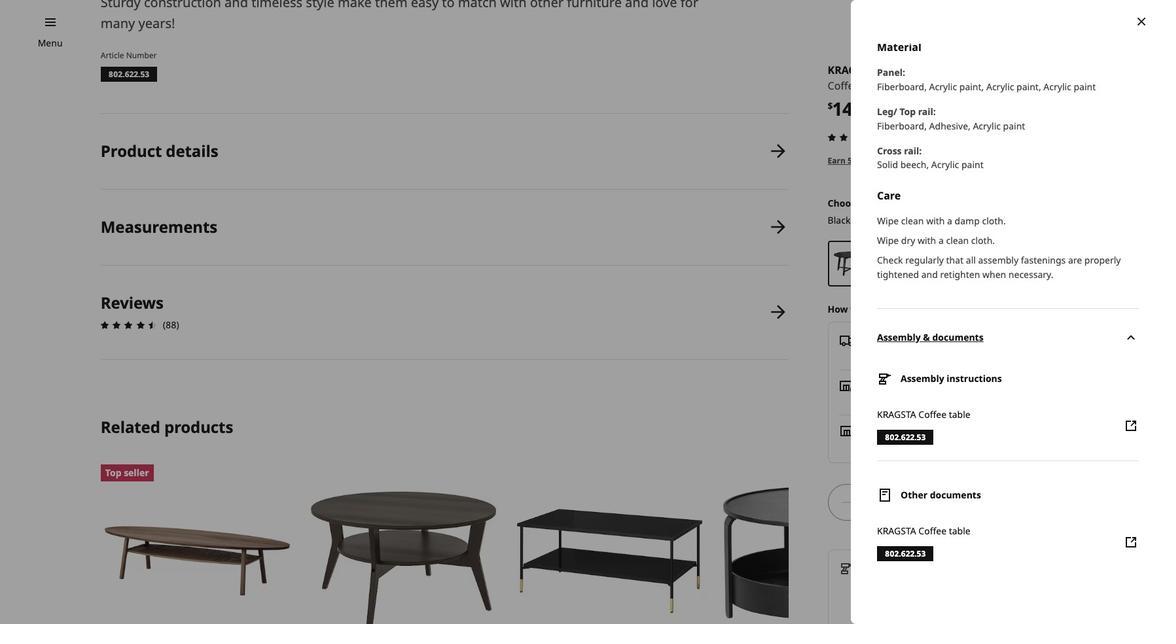 Task type: describe. For each thing, give the bounding box(es) containing it.
leg/
[[877, 105, 897, 118]]

1 vertical spatial (88)
[[163, 319, 179, 331]]

properly
[[1085, 254, 1121, 267]]

product
[[101, 140, 162, 162]]

coffee inside the kragsta coffee table, black, 35 3/8 "
[[828, 79, 860, 93]]

5%
[[848, 155, 859, 166]]

assembly for assembly by taskrabbit
[[862, 561, 906, 574]]

table for instructions
[[949, 409, 971, 421]]

using
[[934, 155, 956, 166]]

related products
[[101, 416, 233, 438]]

check regularly that all assembly fastenings are properly tightened and retighten when necessary.
[[877, 254, 1121, 281]]

solid
[[877, 159, 898, 171]]

store for in store
[[874, 424, 898, 436]]

2 paint, from the left
[[1017, 80, 1041, 93]]

color
[[863, 197, 886, 209]]

other
[[901, 489, 928, 502]]

$
[[828, 100, 833, 112]]

1 ikea from the left
[[915, 155, 932, 166]]

with for dry
[[918, 235, 936, 247]]

rail: inside cross rail: solid beech, acrylic paint
[[904, 144, 922, 157]]

cloth. for wipe dry with a clean cloth.
[[971, 235, 995, 247]]

up
[[884, 379, 897, 391]]

table for documents
[[949, 525, 971, 538]]

menu button
[[38, 36, 63, 50]]

top inside "link"
[[105, 467, 121, 479]]

in store
[[862, 424, 898, 436]]

card*.
[[1037, 155, 1062, 166]]

paint inside cross rail: solid beech, acrylic paint
[[962, 159, 984, 171]]

pick
[[862, 379, 881, 391]]

change
[[1055, 303, 1088, 315]]

related
[[101, 416, 160, 438]]

panel:
[[877, 66, 905, 78]]

at inside button
[[905, 155, 913, 166]]

jakobsfors coffee table, dark brown stained oak veneer, 31 1/2 " image
[[307, 465, 500, 624]]

reviews heading
[[101, 292, 164, 313]]

wipe for wipe dry with a clean cloth.
[[877, 235, 899, 247]]

how
[[828, 303, 848, 315]]

0 vertical spatial 802.622.53
[[109, 69, 149, 80]]

to for how
[[850, 303, 860, 315]]

change store
[[1055, 303, 1113, 315]]

paint inside leg/ top rail: fiberboard, adhesive, acrylic paint
[[1003, 119, 1025, 132]]

in
[[861, 155, 869, 166]]

canton, mi button
[[909, 438, 956, 451]]

48146
[[917, 334, 944, 346]]

black,
[[893, 79, 921, 93]]

assembly & documents
[[877, 331, 984, 344]]

retighten
[[940, 269, 980, 281]]

details
[[166, 140, 218, 162]]

measurements heading
[[101, 216, 217, 238]]

1 paint, from the left
[[959, 80, 984, 93]]

coffee for assembly
[[919, 409, 947, 421]]

earn
[[828, 155, 846, 166]]

pick up
[[862, 379, 897, 391]]

measurements
[[101, 216, 217, 238]]

damp
[[955, 215, 980, 227]]

measurements button
[[101, 190, 789, 265]]

fastenings
[[1021, 254, 1066, 267]]

by
[[909, 561, 919, 574]]

kragsta inside the kragsta coffee table, black, 35 3/8 "
[[828, 63, 874, 77]]

reviews
[[101, 292, 164, 313]]

when
[[983, 269, 1006, 281]]

a for damp
[[947, 215, 952, 227]]

802.622.53 for other
[[885, 549, 926, 560]]

rewards
[[871, 155, 903, 166]]

kragsta for other documents
[[877, 525, 916, 538]]

credit
[[1011, 155, 1035, 166]]

&
[[923, 331, 930, 344]]

kragsta for assembly instructions
[[877, 409, 916, 421]]

table,
[[862, 79, 890, 93]]

in for in store
[[862, 424, 872, 436]]

how to get it
[[828, 303, 886, 315]]

in for in stock at canton, mi
[[862, 438, 871, 451]]

product details
[[101, 140, 218, 162]]

"
[[957, 79, 962, 93]]

149
[[833, 96, 864, 121]]

tightened
[[877, 269, 919, 281]]

1 vertical spatial documents
[[930, 489, 981, 502]]

product details heading
[[101, 140, 218, 162]]

fiberboard, inside panel: fiberboard, acrylic paint, acrylic paint, acrylic paint
[[877, 80, 927, 93]]

$ 149 99
[[828, 96, 878, 121]]

1 vertical spatial clean
[[946, 235, 969, 247]]

necessary.
[[1009, 269, 1053, 281]]

kragsta coffee table for other
[[877, 525, 971, 538]]

black
[[828, 214, 851, 226]]

stock
[[873, 438, 896, 451]]

seller
[[124, 467, 149, 479]]

3/8
[[939, 79, 955, 93]]

top seller
[[105, 467, 149, 479]]

leg/ top rail: fiberboard, adhesive, acrylic paint
[[877, 105, 1025, 132]]

(88) button
[[824, 129, 906, 145]]

menu
[[38, 37, 63, 49]]

choose color black
[[828, 197, 886, 226]]

kragsta coffee table, white, 35 3/8 " image
[[881, 246, 917, 281]]

assembly by taskrabbit
[[862, 561, 970, 574]]

article number
[[101, 50, 157, 61]]

other documents
[[901, 489, 981, 502]]

top seller link
[[101, 465, 294, 624]]

beech,
[[900, 159, 929, 171]]

check
[[877, 254, 903, 267]]

change store button
[[1055, 302, 1113, 317]]



Task type: vqa. For each thing, say whether or not it's contained in the screenshot.
the CA
no



Task type: locate. For each thing, give the bounding box(es) containing it.
1 vertical spatial kragsta coffee table
[[877, 525, 971, 538]]

in stock at canton, mi group
[[862, 438, 956, 451]]

2 ikea from the left
[[973, 155, 991, 166]]

1 vertical spatial top
[[105, 467, 121, 479]]

1 wipe from the top
[[877, 215, 899, 227]]

0 vertical spatial to
[[850, 303, 860, 315]]

cross
[[877, 144, 902, 157]]

coffee up 149
[[828, 79, 860, 93]]

2 vertical spatial 802.622.53
[[885, 549, 926, 560]]

1 vertical spatial rail:
[[904, 144, 922, 157]]

get
[[862, 303, 877, 315]]

assembly instructions
[[901, 373, 1002, 385]]

instructions
[[947, 373, 1002, 385]]

wipe dry with a clean cloth.
[[877, 235, 995, 247]]

dialog
[[851, 0, 1165, 624]]

assembly
[[877, 331, 921, 344], [901, 373, 944, 385], [862, 561, 906, 574]]

and
[[921, 269, 938, 281]]

details
[[1064, 155, 1091, 166]]

2 kragsta coffee table from the top
[[877, 525, 971, 538]]

with
[[926, 215, 945, 227], [918, 235, 936, 247]]

2 vertical spatial assembly
[[862, 561, 906, 574]]

1 kragsta coffee table from the top
[[877, 409, 971, 421]]

1 vertical spatial coffee
[[919, 409, 947, 421]]

taskrabbit
[[922, 561, 970, 574]]

all
[[966, 254, 976, 267]]

0 vertical spatial kragsta coffee table
[[877, 409, 971, 421]]

paint inside panel: fiberboard, acrylic paint, acrylic paint, acrylic paint
[[1074, 80, 1096, 93]]

35 3/8 " button
[[924, 78, 962, 94]]

kragsta up "in store" at the right bottom
[[877, 409, 916, 421]]

list containing product details
[[97, 114, 789, 360]]

1 vertical spatial table
[[949, 525, 971, 538]]

1 vertical spatial paint
[[1003, 119, 1025, 132]]

documents right other
[[930, 489, 981, 502]]

review: 4.3 out of 5 stars. total reviews: 88 image down "reviews" heading
[[97, 317, 160, 333]]

1 vertical spatial review: 4.3 out of 5 stars. total reviews: 88 image
[[97, 317, 160, 333]]

review: 4.3 out of 5 stars. total reviews: 88 image
[[824, 129, 887, 145], [97, 317, 160, 333]]

coffee for other
[[919, 525, 947, 538]]

assembly for assembly & documents
[[877, 331, 921, 344]]

0 vertical spatial (88)
[[890, 131, 906, 143]]

0 horizontal spatial a
[[939, 235, 944, 247]]

1 horizontal spatial review: 4.3 out of 5 stars. total reviews: 88 image
[[824, 129, 887, 145]]

0 vertical spatial rail:
[[918, 105, 936, 118]]

number
[[126, 50, 157, 61]]

stockholm coffee table, walnut veneer, 70 7/8x23 1/4 " image
[[101, 465, 294, 624]]

regularly
[[905, 254, 944, 267]]

1 vertical spatial in
[[862, 438, 871, 451]]

a for clean
[[939, 235, 944, 247]]

table up mi
[[949, 409, 971, 421]]

kragsta coffee table, black, 35 3/8 " image
[[833, 246, 868, 281]]

kragsta up table,
[[828, 63, 874, 77]]

0 horizontal spatial review: 4.3 out of 5 stars. total reviews: 88 image
[[97, 317, 160, 333]]

the
[[958, 155, 971, 166]]

at right solid
[[905, 155, 913, 166]]

are
[[1068, 254, 1082, 267]]

rail: inside leg/ top rail: fiberboard, adhesive, acrylic paint
[[918, 105, 936, 118]]

2 fiberboard, from the top
[[877, 119, 927, 132]]

wipe down color
[[877, 215, 899, 227]]

1 vertical spatial a
[[939, 235, 944, 247]]

top left seller
[[105, 467, 121, 479]]

1 horizontal spatial store
[[1091, 303, 1113, 315]]

borgeby coffee table, black, 27 1/2 " image
[[719, 465, 912, 624]]

1 vertical spatial fiberboard,
[[877, 119, 927, 132]]

0 vertical spatial in
[[862, 424, 872, 436]]

2 vertical spatial coffee
[[919, 525, 947, 538]]

to
[[850, 303, 860, 315], [905, 334, 915, 346]]

kragsta coffee table up assembly by taskrabbit
[[877, 525, 971, 538]]

canton,
[[909, 438, 942, 451]]

in stock at canton, mi
[[862, 438, 956, 451]]

to left &
[[905, 334, 915, 346]]

fiberboard, down leg/
[[877, 119, 927, 132]]

0 vertical spatial paint
[[1074, 80, 1096, 93]]

kragsta coffee table, black, 35 3/8 "
[[828, 63, 962, 93]]

documents
[[932, 331, 984, 344], [930, 489, 981, 502]]

top right leg/
[[900, 105, 916, 118]]

to for delivery
[[905, 334, 915, 346]]

0 vertical spatial a
[[947, 215, 952, 227]]

with right 'dry'
[[918, 235, 936, 247]]

store up 'stock'
[[874, 424, 898, 436]]

it
[[880, 303, 886, 315]]

documents right &
[[932, 331, 984, 344]]

choose
[[828, 197, 861, 209]]

cloth. right the damp
[[982, 215, 1006, 227]]

0 horizontal spatial to
[[850, 303, 860, 315]]

äsperöd coffee table, black/glass black, 45 1/4x22 7/8 " image
[[513, 465, 706, 624]]

ikea left using
[[915, 155, 932, 166]]

0 vertical spatial documents
[[932, 331, 984, 344]]

1 horizontal spatial top
[[900, 105, 916, 118]]

0 horizontal spatial (88)
[[163, 319, 179, 331]]

to left get
[[850, 303, 860, 315]]

delivery
[[865, 334, 903, 346]]

assembly
[[978, 254, 1019, 267]]

review: 4.3 out of 5 stars. total reviews: 88 image up 5%
[[824, 129, 887, 145]]

>
[[1093, 155, 1098, 166]]

with up wipe dry with a clean cloth.
[[926, 215, 945, 227]]

1 vertical spatial 802.622.53
[[885, 432, 926, 443]]

cloth. up all
[[971, 235, 995, 247]]

in left 'stock'
[[862, 438, 871, 451]]

kragsta coffee table up canton,
[[877, 409, 971, 421]]

documents inside dropdown button
[[932, 331, 984, 344]]

rail: up beech,
[[904, 144, 922, 157]]

assembly right up
[[901, 373, 944, 385]]

clean up 'dry'
[[901, 215, 924, 227]]

in
[[862, 424, 872, 436], [862, 438, 871, 451]]

earn 5% in rewards at ikea using the ikea visa credit card*. details >
[[828, 155, 1098, 166]]

list
[[97, 114, 789, 360]]

wipe
[[877, 215, 899, 227], [877, 235, 899, 247]]

fiberboard, inside leg/ top rail: fiberboard, adhesive, acrylic paint
[[877, 119, 927, 132]]

(88) inside button
[[890, 131, 906, 143]]

cloth. for wipe clean with a damp cloth.
[[982, 215, 1006, 227]]

assembly inside dropdown button
[[877, 331, 921, 344]]

0 vertical spatial wipe
[[877, 215, 899, 227]]

cross rail: solid beech, acrylic paint
[[877, 144, 984, 171]]

in up in stock at canton, mi group
[[862, 424, 872, 436]]

1 horizontal spatial paint
[[1003, 119, 1025, 132]]

ikea right the
[[973, 155, 991, 166]]

at right 'stock'
[[898, 438, 907, 451]]

clean
[[901, 215, 924, 227], [946, 235, 969, 247]]

1 vertical spatial store
[[874, 424, 898, 436]]

mi
[[945, 438, 956, 451]]

1 horizontal spatial (88)
[[890, 131, 906, 143]]

review: 4.3 out of 5 stars. total reviews: 88 image inside (88) button
[[824, 129, 887, 145]]

2 horizontal spatial paint
[[1074, 80, 1096, 93]]

(88)
[[890, 131, 906, 143], [163, 319, 179, 331]]

acrylic inside cross rail: solid beech, acrylic paint
[[931, 159, 959, 171]]

0 vertical spatial at
[[905, 155, 913, 166]]

(88) down "reviews" heading
[[163, 319, 179, 331]]

material
[[877, 40, 922, 54]]

store right change
[[1091, 303, 1113, 315]]

ikea
[[915, 155, 932, 166], [973, 155, 991, 166]]

earn 5% in rewards at ikea using the ikea visa credit card*. details > button
[[828, 155, 1098, 167]]

fiberboard,
[[877, 80, 927, 93], [877, 119, 927, 132]]

1 horizontal spatial ikea
[[973, 155, 991, 166]]

1 horizontal spatial clean
[[946, 235, 969, 247]]

visa
[[993, 155, 1009, 166]]

care
[[877, 189, 901, 203]]

with for clean
[[926, 215, 945, 227]]

0 vertical spatial fiberboard,
[[877, 80, 927, 93]]

0 vertical spatial review: 4.3 out of 5 stars. total reviews: 88 image
[[824, 129, 887, 145]]

assembly & documents button
[[877, 309, 1139, 366]]

1 table from the top
[[949, 409, 971, 421]]

dry
[[901, 235, 915, 247]]

rail: down 35
[[918, 105, 936, 118]]

2 wipe from the top
[[877, 235, 899, 247]]

0 horizontal spatial clean
[[901, 215, 924, 227]]

coffee down other documents
[[919, 525, 947, 538]]

a down wipe clean with a damp cloth.
[[939, 235, 944, 247]]

rail:
[[918, 105, 936, 118], [904, 144, 922, 157]]

coffee up canton, mi button
[[919, 409, 947, 421]]

assembly left by on the bottom right
[[862, 561, 906, 574]]

1 horizontal spatial paint,
[[1017, 80, 1041, 93]]

0 horizontal spatial top
[[105, 467, 121, 479]]

0 vertical spatial kragsta
[[828, 63, 874, 77]]

0 horizontal spatial ikea
[[915, 155, 932, 166]]

1 vertical spatial kragsta
[[877, 409, 916, 421]]

0 vertical spatial clean
[[901, 215, 924, 227]]

assembly for assembly instructions
[[901, 373, 944, 385]]

acrylic
[[929, 80, 957, 93], [986, 80, 1014, 93], [1044, 80, 1071, 93], [973, 119, 1001, 132], [931, 159, 959, 171]]

1 vertical spatial with
[[918, 235, 936, 247]]

0 vertical spatial table
[[949, 409, 971, 421]]

1 vertical spatial to
[[905, 334, 915, 346]]

kragsta
[[828, 63, 874, 77], [877, 409, 916, 421], [877, 525, 916, 538]]

acrylic inside leg/ top rail: fiberboard, adhesive, acrylic paint
[[973, 119, 1001, 132]]

panel: fiberboard, acrylic paint, acrylic paint, acrylic paint
[[877, 66, 1096, 93]]

wipe for wipe clean with a damp cloth.
[[877, 215, 899, 227]]

1 vertical spatial cloth.
[[971, 235, 995, 247]]

0 horizontal spatial store
[[874, 424, 898, 436]]

2 vertical spatial paint
[[962, 159, 984, 171]]

0 vertical spatial top
[[900, 105, 916, 118]]

wipe clean with a damp cloth.
[[877, 215, 1006, 227]]

product details button
[[101, 114, 789, 189]]

99
[[867, 100, 878, 112]]

kragsta coffee table
[[877, 409, 971, 421], [877, 525, 971, 538]]

store for change store
[[1091, 303, 1113, 315]]

adhesive,
[[929, 119, 971, 132]]

top
[[900, 105, 916, 118], [105, 467, 121, 479]]

wipe up "check"
[[877, 235, 899, 247]]

2 in from the top
[[862, 438, 871, 451]]

dialog containing material
[[851, 0, 1165, 624]]

0 vertical spatial coffee
[[828, 79, 860, 93]]

rotate 180 image
[[1123, 330, 1139, 346]]

a left the damp
[[947, 215, 952, 227]]

0 horizontal spatial paint,
[[959, 80, 984, 93]]

1 vertical spatial at
[[898, 438, 907, 451]]

0 vertical spatial cloth.
[[982, 215, 1006, 227]]

1 fiberboard, from the top
[[877, 80, 927, 93]]

at
[[905, 155, 913, 166], [898, 438, 907, 451]]

802.622.53 for assembly
[[885, 432, 926, 443]]

1 horizontal spatial to
[[905, 334, 915, 346]]

1 in from the top
[[862, 424, 872, 436]]

2 vertical spatial kragsta
[[877, 525, 916, 538]]

kragsta down other
[[877, 525, 916, 538]]

top inside leg/ top rail: fiberboard, adhesive, acrylic paint
[[900, 105, 916, 118]]

1 vertical spatial assembly
[[901, 373, 944, 385]]

0 horizontal spatial paint
[[962, 159, 984, 171]]

assembly left &
[[877, 331, 921, 344]]

table up taskrabbit
[[949, 525, 971, 538]]

0 vertical spatial assembly
[[877, 331, 921, 344]]

table
[[949, 409, 971, 421], [949, 525, 971, 538]]

2 table from the top
[[949, 525, 971, 538]]

0 vertical spatial with
[[926, 215, 945, 227]]

kragsta coffee table for assembly
[[877, 409, 971, 421]]

1 horizontal spatial a
[[947, 215, 952, 227]]

paint,
[[959, 80, 984, 93], [1017, 80, 1041, 93]]

1 vertical spatial wipe
[[877, 235, 899, 247]]

coffee
[[828, 79, 860, 93], [919, 409, 947, 421], [919, 525, 947, 538]]

article
[[101, 50, 124, 61]]

that
[[946, 254, 964, 267]]

fiberboard, down panel:
[[877, 80, 927, 93]]

0 vertical spatial store
[[1091, 303, 1113, 315]]

delivery to 48146
[[865, 334, 944, 346]]

35
[[924, 79, 936, 93]]

clean up "that"
[[946, 235, 969, 247]]

store inside change store button
[[1091, 303, 1113, 315]]

(88) up cross on the right top of page
[[890, 131, 906, 143]]



